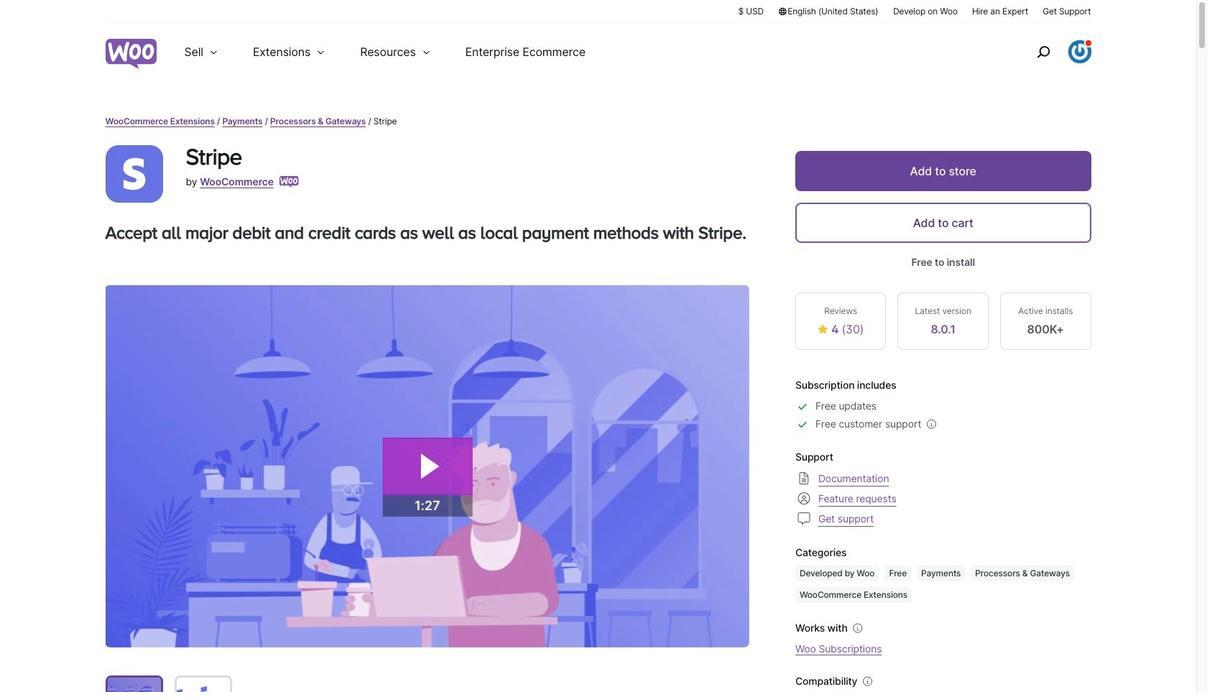 Task type: locate. For each thing, give the bounding box(es) containing it.
circle info image
[[851, 621, 865, 635], [861, 674, 875, 689]]

breadcrumb element
[[105, 115, 1091, 128]]

open account menu image
[[1068, 40, 1091, 63]]

message image
[[796, 510, 813, 527]]

product video thumbnail image
[[107, 678, 161, 692]]

file lines image
[[796, 470, 813, 487]]

service navigation menu element
[[1006, 28, 1091, 75]]



Task type: describe. For each thing, give the bounding box(es) containing it.
search image
[[1032, 40, 1055, 63]]

circle user image
[[796, 490, 813, 507]]

developed by woocommerce image
[[279, 176, 299, 188]]

0 vertical spatial circle info image
[[851, 621, 865, 635]]

1 vertical spatial circle info image
[[861, 674, 875, 689]]

product icon image
[[105, 145, 163, 203]]



